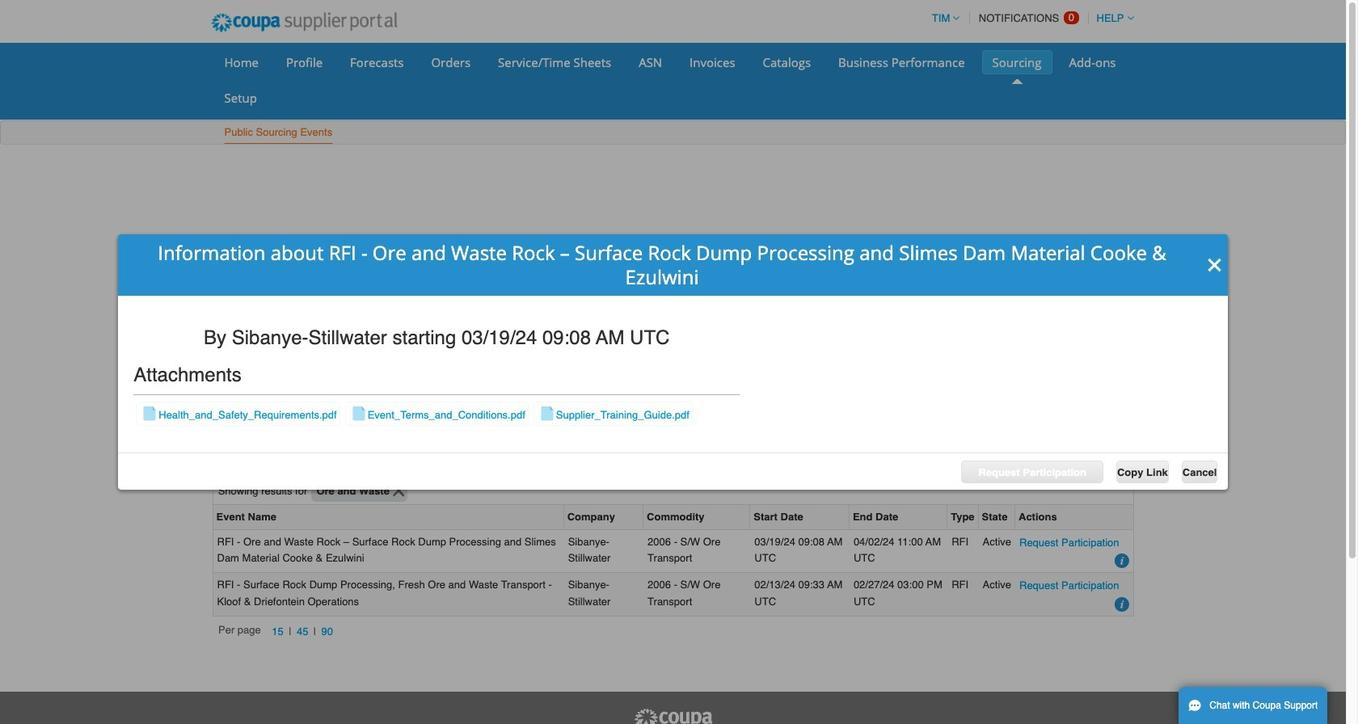Task type: locate. For each thing, give the bounding box(es) containing it.
clear filter image
[[393, 485, 404, 497]]

end date element
[[850, 506, 948, 530]]

0 vertical spatial coupa supplier portal image
[[200, 2, 408, 43]]

Search text field
[[1014, 452, 1127, 475]]

search image
[[1108, 456, 1122, 470]]

state element
[[979, 506, 1015, 530]]

company element
[[564, 506, 644, 530]]

type element
[[948, 506, 979, 530]]

tab list
[[212, 425, 1134, 447]]

navigation
[[218, 623, 338, 641]]

1 horizontal spatial coupa supplier portal image
[[633, 708, 713, 724]]

coupa supplier portal image
[[200, 2, 408, 43], [633, 708, 713, 724]]



Task type: describe. For each thing, give the bounding box(es) containing it.
previous image
[[229, 257, 242, 270]]

0 horizontal spatial coupa supplier portal image
[[200, 2, 408, 43]]

actions element
[[1015, 506, 1133, 530]]

close image
[[1207, 257, 1223, 273]]

commodity element
[[644, 506, 750, 530]]

start date element
[[750, 506, 850, 530]]

information about rfi - ore and waste rock – surface rock dump processing and slimes dam material cooke & ezulwini dialog
[[118, 234, 1228, 490]]

1 vertical spatial coupa supplier portal image
[[633, 708, 713, 724]]

event name element
[[213, 506, 564, 530]]



Task type: vqa. For each thing, say whether or not it's contained in the screenshot.
Select
no



